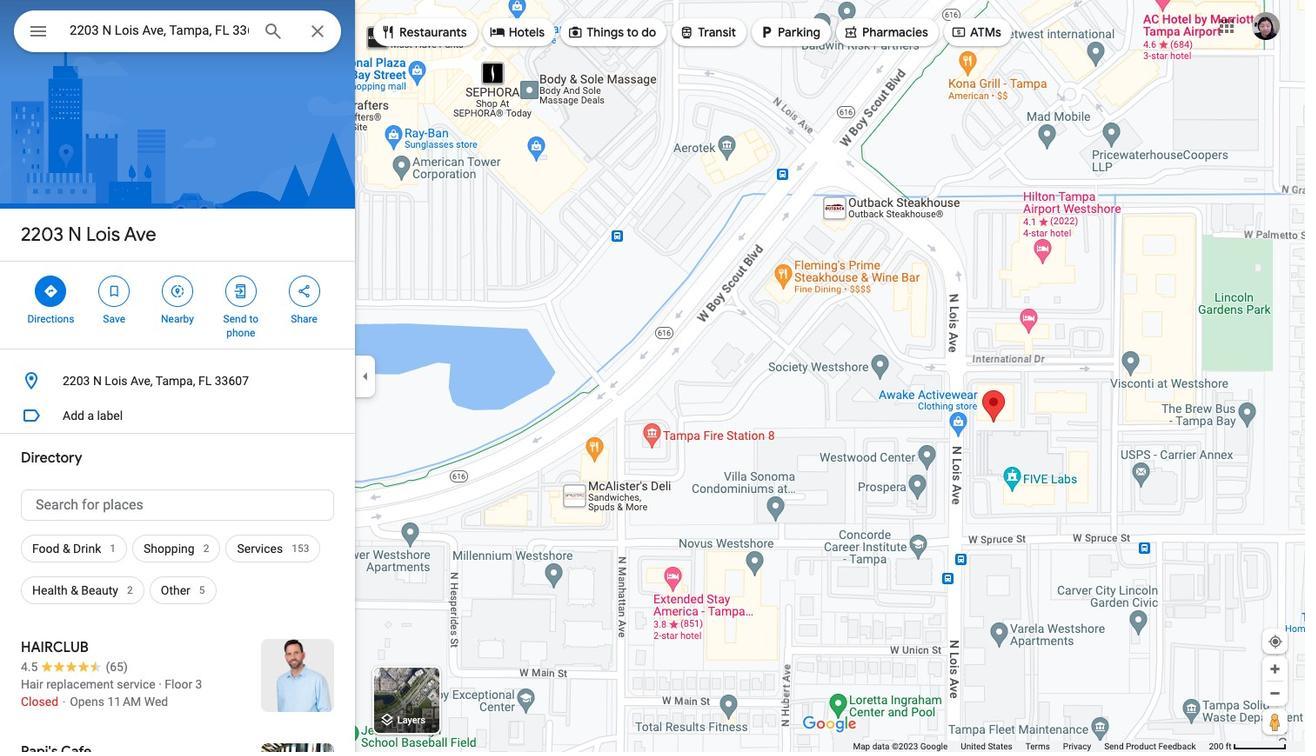 Task type: describe. For each thing, give the bounding box(es) containing it.
show street view coverage image
[[1262, 709, 1288, 735]]

health
[[32, 584, 68, 598]]

none field inside 2203 n lois ave, tampa, fl 33607 "field"
[[70, 20, 249, 41]]


[[296, 282, 312, 301]]

n for ave
[[68, 223, 82, 247]]


[[233, 282, 249, 301]]

parking
[[778, 24, 820, 40]]

4.5
[[21, 660, 38, 674]]

·
[[159, 678, 162, 692]]

33607
[[215, 374, 249, 388]]

send for send product feedback
[[1104, 742, 1124, 752]]

lois for ave,
[[105, 374, 127, 388]]

send for send to phone
[[223, 313, 247, 325]]

directory
[[21, 450, 82, 467]]

states
[[988, 742, 1013, 752]]


[[43, 282, 59, 301]]


[[28, 19, 49, 44]]

2203 for 2203 n lois ave, tampa, fl 33607
[[63, 374, 90, 388]]

footer inside google maps element
[[853, 741, 1209, 753]]

terms button
[[1026, 741, 1050, 753]]

do
[[641, 24, 656, 40]]

200 ft button
[[1209, 742, 1287, 752]]

united states button
[[961, 741, 1013, 753]]

& for beauty
[[71, 584, 78, 598]]

lois for ave
[[86, 223, 120, 247]]

ave
[[124, 223, 156, 247]]

2 inside health & beauty 2
[[127, 585, 133, 597]]

add a label button
[[0, 398, 355, 433]]

save
[[103, 313, 125, 325]]


[[567, 23, 583, 42]]

health & beauty 2
[[32, 584, 133, 598]]

hair replacement service · floor 3 closed ⋅ opens 11 am wed
[[21, 678, 202, 709]]

none text field inside 2203 n lois ave main content
[[21, 490, 334, 521]]

4.5 stars 65 reviews image
[[21, 659, 128, 676]]

shopping
[[144, 542, 195, 556]]

 atms
[[951, 23, 1001, 42]]

atms
[[970, 24, 1001, 40]]

restaurants
[[399, 24, 467, 40]]

ave,
[[130, 374, 153, 388]]

transit
[[698, 24, 736, 40]]

google maps element
[[0, 0, 1305, 753]]

food
[[32, 542, 60, 556]]

 restaurants
[[380, 23, 467, 42]]

 parking
[[759, 23, 820, 42]]

layers
[[397, 716, 425, 727]]

phone
[[226, 327, 255, 339]]


[[759, 23, 774, 42]]

terms
[[1026, 742, 1050, 752]]


[[679, 23, 695, 42]]

3
[[195, 678, 202, 692]]

zoom out image
[[1269, 687, 1282, 700]]

add
[[63, 409, 84, 423]]

fl
[[198, 374, 212, 388]]

nearby
[[161, 313, 194, 325]]

google
[[920, 742, 948, 752]]


[[490, 23, 505, 42]]

200 ft
[[1209, 742, 1232, 752]]

send product feedback button
[[1104, 741, 1196, 753]]

other 5
[[161, 584, 205, 598]]

shopping 2
[[144, 542, 209, 556]]

show your location image
[[1268, 634, 1283, 650]]

directions
[[27, 313, 74, 325]]

replacement
[[46, 678, 114, 692]]

a
[[87, 409, 94, 423]]

©2023
[[892, 742, 918, 752]]

 hotels
[[490, 23, 545, 42]]

label
[[97, 409, 123, 423]]

⋅
[[61, 695, 67, 709]]

to inside send to phone
[[249, 313, 258, 325]]

collapse side panel image
[[356, 367, 375, 386]]

2203 n lois ave, tampa, fl 33607 button
[[0, 364, 355, 398]]



Task type: locate. For each thing, give the bounding box(es) containing it.
2203 up add
[[63, 374, 90, 388]]

floor
[[165, 678, 192, 692]]

other
[[161, 584, 190, 598]]

add a label
[[63, 409, 123, 423]]

to
[[627, 24, 639, 40], [249, 313, 258, 325]]

service
[[117, 678, 155, 692]]

0 vertical spatial &
[[63, 542, 70, 556]]

n up the add a label
[[93, 374, 102, 388]]

2203 up 
[[21, 223, 64, 247]]

send left product
[[1104, 742, 1124, 752]]

n left ave
[[68, 223, 82, 247]]

 things to do
[[567, 23, 656, 42]]

services 153
[[237, 542, 309, 556]]

lois left ave
[[86, 223, 120, 247]]

5
[[199, 585, 205, 597]]

2203 for 2203 n lois ave
[[21, 223, 64, 247]]

map
[[853, 742, 870, 752]]

pharmacies
[[862, 24, 928, 40]]

& for drink
[[63, 542, 70, 556]]

to up the phone
[[249, 313, 258, 325]]

(65)
[[106, 660, 128, 674]]

2203
[[21, 223, 64, 247], [63, 374, 90, 388]]

opens
[[70, 695, 104, 709]]


[[380, 23, 396, 42]]

 pharmacies
[[843, 23, 928, 42]]

footer
[[853, 741, 1209, 753]]

send to phone
[[223, 313, 258, 339]]


[[170, 282, 185, 301]]

google account: michele murakami  
(michele.murakami@adept.ai) image
[[1252, 12, 1280, 40]]

0 vertical spatial 2203
[[21, 223, 64, 247]]

0 vertical spatial send
[[223, 313, 247, 325]]

services
[[237, 542, 283, 556]]

1 horizontal spatial send
[[1104, 742, 1124, 752]]

1 vertical spatial 2203
[[63, 374, 90, 388]]

drink
[[73, 542, 101, 556]]

actions for 2203 n lois ave region
[[0, 262, 355, 349]]

lois
[[86, 223, 120, 247], [105, 374, 127, 388]]

share
[[291, 313, 317, 325]]

map data ©2023 google
[[853, 742, 948, 752]]

things
[[587, 24, 624, 40]]

1 vertical spatial lois
[[105, 374, 127, 388]]

product
[[1126, 742, 1156, 752]]

united
[[961, 742, 986, 752]]

0 horizontal spatial to
[[249, 313, 258, 325]]

&
[[63, 542, 70, 556], [71, 584, 78, 598]]

& right the health
[[71, 584, 78, 598]]

n for ave,
[[93, 374, 102, 388]]

tampa,
[[156, 374, 195, 388]]

1 horizontal spatial to
[[627, 24, 639, 40]]

1 vertical spatial 2
[[127, 585, 133, 597]]

0 horizontal spatial send
[[223, 313, 247, 325]]

0 vertical spatial n
[[68, 223, 82, 247]]

 transit
[[679, 23, 736, 42]]

2203 n lois ave main content
[[0, 0, 355, 753]]

beauty
[[81, 584, 118, 598]]

2 right the beauty
[[127, 585, 133, 597]]

send up the phone
[[223, 313, 247, 325]]

11 am
[[107, 695, 141, 709]]

lois left ave,
[[105, 374, 127, 388]]

n
[[68, 223, 82, 247], [93, 374, 102, 388]]

privacy
[[1063, 742, 1091, 752]]

None text field
[[21, 490, 334, 521]]

send inside send product feedback button
[[1104, 742, 1124, 752]]

privacy button
[[1063, 741, 1091, 753]]

n inside '2203 n lois ave, tampa, fl 33607' 'button'
[[93, 374, 102, 388]]

wed
[[144, 695, 168, 709]]

0 vertical spatial 2
[[203, 543, 209, 555]]

2203 N Lois Ave, Tampa, FL 33607 field
[[14, 10, 341, 52]]

1 vertical spatial to
[[249, 313, 258, 325]]

united states
[[961, 742, 1013, 752]]

0 horizontal spatial n
[[68, 223, 82, 247]]

data
[[872, 742, 890, 752]]

0 vertical spatial to
[[627, 24, 639, 40]]

footer containing map data ©2023 google
[[853, 741, 1209, 753]]


[[951, 23, 967, 42]]

1 vertical spatial send
[[1104, 742, 1124, 752]]

1 horizontal spatial n
[[93, 374, 102, 388]]

153
[[292, 543, 309, 555]]

2203 n lois ave, tampa, fl 33607
[[63, 374, 249, 388]]

2203 inside 'button'
[[63, 374, 90, 388]]

closed
[[21, 695, 58, 709]]

zoom in image
[[1269, 663, 1282, 676]]

2 right shopping
[[203, 543, 209, 555]]

 search field
[[14, 10, 341, 56]]

0 horizontal spatial 2
[[127, 585, 133, 597]]

200
[[1209, 742, 1224, 752]]

 button
[[14, 10, 63, 56]]

None field
[[70, 20, 249, 41]]

1 vertical spatial n
[[93, 374, 102, 388]]

to inside the  things to do
[[627, 24, 639, 40]]

send product feedback
[[1104, 742, 1196, 752]]

1 horizontal spatial 2
[[203, 543, 209, 555]]

1 vertical spatial &
[[71, 584, 78, 598]]

feedback
[[1158, 742, 1196, 752]]

2
[[203, 543, 209, 555], [127, 585, 133, 597]]


[[106, 282, 122, 301]]

lois inside 'button'
[[105, 374, 127, 388]]

food & drink 1
[[32, 542, 116, 556]]

send inside send to phone
[[223, 313, 247, 325]]

hairclub
[[21, 640, 89, 657]]

2 inside the "shopping 2"
[[203, 543, 209, 555]]


[[843, 23, 859, 42]]

send
[[223, 313, 247, 325], [1104, 742, 1124, 752]]

0 horizontal spatial &
[[63, 542, 70, 556]]

0 vertical spatial lois
[[86, 223, 120, 247]]

to left do
[[627, 24, 639, 40]]

hotels
[[509, 24, 545, 40]]

1 horizontal spatial &
[[71, 584, 78, 598]]

2203 n lois ave
[[21, 223, 156, 247]]

hair
[[21, 678, 43, 692]]

ft
[[1226, 742, 1232, 752]]

& right food
[[63, 542, 70, 556]]

1
[[110, 543, 116, 555]]



Task type: vqa. For each thing, say whether or not it's contained in the screenshot.


